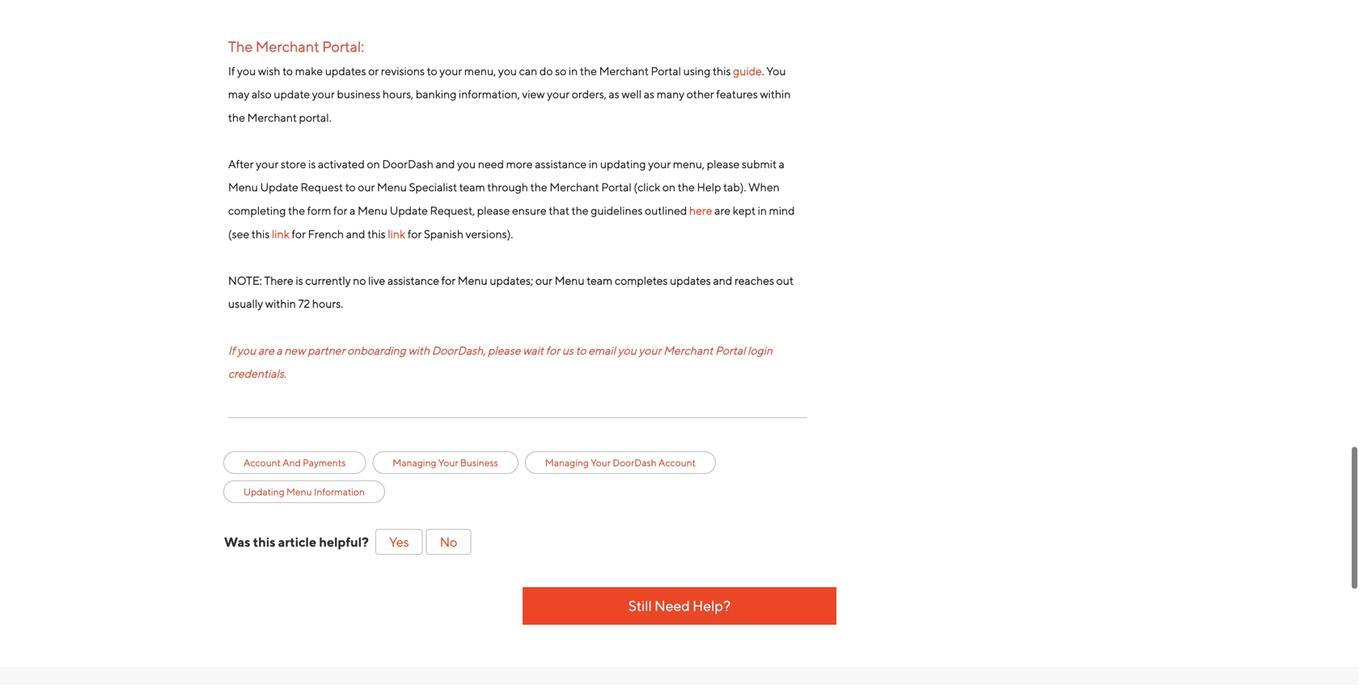 Task type: locate. For each thing, give the bounding box(es) containing it.
help
[[697, 181, 722, 194]]

merchant up that
[[550, 181, 599, 194]]

team
[[459, 181, 485, 194], [587, 274, 613, 287]]

and inside "note: there is currently no live assistance for menu updates; our menu team completes updates and reaches out usually within 72 hours."
[[713, 274, 733, 287]]

0 horizontal spatial within
[[265, 297, 296, 311]]

merchant inside after your store is activated on doordash and you need more assistance in updating your menu, please submit a menu update request to our menu specialist team through the merchant portal (click on the help tab). when completing the form for a menu update request, please ensure that the guidelines outlined
[[550, 181, 599, 194]]

merchant up wish
[[256, 38, 320, 55]]

and
[[436, 157, 455, 171], [346, 227, 365, 241], [713, 274, 733, 287]]

to inside the if you are a new partner onboarding with doordash, please wait for us to email you your merchant portal login credentials.
[[576, 344, 586, 357]]

1 horizontal spatial assistance
[[535, 157, 587, 171]]

2 vertical spatial please
[[488, 344, 521, 357]]

onboarding
[[347, 344, 406, 357]]

spanish
[[424, 227, 464, 241]]

managing your doordash account
[[545, 457, 696, 469]]

as left well
[[609, 87, 620, 101]]

you left wish
[[237, 64, 256, 78]]

2 horizontal spatial portal
[[716, 344, 746, 357]]

1 vertical spatial portal
[[602, 181, 632, 194]]

article
[[278, 535, 317, 550]]

link link left spanish
[[388, 227, 406, 241]]

1 vertical spatial team
[[587, 274, 613, 287]]

portal for the
[[651, 64, 682, 78]]

the left form
[[288, 204, 305, 217]]

0 horizontal spatial doordash
[[382, 157, 434, 171]]

new
[[284, 344, 306, 357]]

2 vertical spatial a
[[276, 344, 282, 357]]

within inside the . you may also update your business hours, banking information, view your orders, as well as many other features within the merchant portal.
[[760, 87, 791, 101]]

1 horizontal spatial and
[[436, 157, 455, 171]]

0 vertical spatial our
[[358, 181, 375, 194]]

to up banking
[[427, 64, 438, 78]]

updates down portal:
[[325, 64, 366, 78]]

0 vertical spatial menu,
[[465, 64, 496, 78]]

1 vertical spatial in
[[589, 157, 598, 171]]

0 vertical spatial team
[[459, 181, 485, 194]]

are inside the if you are a new partner onboarding with doordash, please wait for us to email you your merchant portal login credentials.
[[258, 344, 274, 357]]

update up link for french and this link for spanish versions).
[[390, 204, 428, 217]]

update
[[274, 87, 310, 101]]

revisions
[[381, 64, 425, 78]]

0 vertical spatial on
[[367, 157, 380, 171]]

updates inside "note: there is currently no live assistance for menu updates; our menu team completes updates and reaches out usually within 72 hours."
[[670, 274, 711, 287]]

currently
[[305, 274, 351, 287]]

update down store
[[260, 181, 299, 194]]

link
[[272, 227, 290, 241], [388, 227, 406, 241]]

our right 'updates;'
[[536, 274, 553, 287]]

for left spanish
[[408, 227, 422, 241]]

0 horizontal spatial team
[[459, 181, 485, 194]]

our down activated
[[358, 181, 375, 194]]

1 vertical spatial assistance
[[388, 274, 439, 287]]

1 horizontal spatial doordash
[[613, 457, 657, 469]]

banking
[[416, 87, 457, 101]]

2 managing from the left
[[545, 457, 589, 469]]

business
[[460, 457, 498, 469]]

1 vertical spatial update
[[390, 204, 428, 217]]

1 horizontal spatial our
[[536, 274, 553, 287]]

in left 'updating' in the left of the page
[[589, 157, 598, 171]]

note:
[[228, 274, 262, 287]]

in right kept
[[758, 204, 767, 217]]

for left us
[[546, 344, 560, 357]]

0 horizontal spatial menu,
[[465, 64, 496, 78]]

portal inside the if you are a new partner onboarding with doordash, please wait for us to email you your merchant portal login credentials.
[[716, 344, 746, 357]]

0 horizontal spatial and
[[346, 227, 365, 241]]

0 horizontal spatial update
[[260, 181, 299, 194]]

updates right completes
[[670, 274, 711, 287]]

1 vertical spatial is
[[296, 274, 303, 287]]

your right email
[[639, 344, 662, 357]]

and right the french
[[346, 227, 365, 241]]

your left store
[[256, 157, 279, 171]]

1 your from the left
[[439, 457, 459, 469]]

merchant left login
[[664, 344, 713, 357]]

submit
[[742, 157, 777, 171]]

0 vertical spatial assistance
[[535, 157, 587, 171]]

assistance inside after your store is activated on doordash and you need more assistance in updating your menu, please submit a menu update request to our menu specialist team through the merchant portal (click on the help tab). when completing the form for a menu update request, please ensure that the guidelines outlined
[[535, 157, 587, 171]]

1 horizontal spatial within
[[760, 87, 791, 101]]

please up versions).
[[477, 204, 510, 217]]

0 vertical spatial are
[[715, 204, 731, 217]]

2 your from the left
[[591, 457, 611, 469]]

0 horizontal spatial our
[[358, 181, 375, 194]]

mind
[[769, 204, 795, 217]]

link link
[[272, 227, 290, 241], [388, 227, 406, 241]]

store
[[281, 157, 306, 171]]

and
[[283, 457, 301, 469]]

on right activated
[[367, 157, 380, 171]]

0 horizontal spatial link
[[272, 227, 290, 241]]

to down activated
[[345, 181, 356, 194]]

the up "ensure"
[[531, 181, 548, 194]]

menu, up help
[[673, 157, 705, 171]]

menu, up information,
[[465, 64, 496, 78]]

you
[[237, 64, 256, 78], [498, 64, 517, 78], [457, 157, 476, 171], [237, 344, 256, 357], [618, 344, 637, 357]]

0 horizontal spatial link link
[[272, 227, 290, 241]]

for down spanish
[[442, 274, 456, 287]]

with
[[408, 344, 430, 357]]

1 horizontal spatial link link
[[388, 227, 406, 241]]

is inside after your store is activated on doordash and you need more assistance in updating your menu, please submit a menu update request to our menu specialist team through the merchant portal (click on the help tab). when completing the form for a menu update request, please ensure that the guidelines outlined
[[308, 157, 316, 171]]

1 horizontal spatial are
[[715, 204, 731, 217]]

1 vertical spatial menu,
[[673, 157, 705, 171]]

portal for your
[[716, 344, 746, 357]]

if
[[228, 64, 235, 78], [228, 344, 235, 357]]

if for if you wish to make updates or revisions to your menu, you can do so in the merchant portal using this guide
[[228, 64, 235, 78]]

team left completes
[[587, 274, 613, 287]]

merchant down also
[[247, 111, 297, 124]]

you inside after your store is activated on doordash and you need more assistance in updating your menu, please submit a menu update request to our menu specialist team through the merchant portal (click on the help tab). when completing the form for a menu update request, please ensure that the guidelines outlined
[[457, 157, 476, 171]]

0 vertical spatial within
[[760, 87, 791, 101]]

1 horizontal spatial updates
[[670, 274, 711, 287]]

and up specialist
[[436, 157, 455, 171]]

2 vertical spatial and
[[713, 274, 733, 287]]

1 link link from the left
[[272, 227, 290, 241]]

no
[[353, 274, 366, 287]]

on
[[367, 157, 380, 171], [663, 181, 676, 194]]

as right well
[[644, 87, 655, 101]]

assistance right live
[[388, 274, 439, 287]]

portal left login
[[716, 344, 746, 357]]

completes
[[615, 274, 668, 287]]

menu inside updating menu information link
[[287, 486, 312, 498]]

1 horizontal spatial menu,
[[673, 157, 705, 171]]

a right form
[[350, 204, 356, 217]]

0 vertical spatial updates
[[325, 64, 366, 78]]

after
[[228, 157, 254, 171]]

this
[[713, 64, 731, 78], [252, 227, 270, 241], [368, 227, 386, 241], [253, 535, 276, 550]]

menu down the "account and payments" link at left bottom
[[287, 486, 312, 498]]

on right the (click
[[663, 181, 676, 194]]

0 horizontal spatial portal
[[602, 181, 632, 194]]

1 horizontal spatial account
[[659, 457, 696, 469]]

the down may
[[228, 111, 245, 124]]

a right submit
[[779, 157, 785, 171]]

2 horizontal spatial and
[[713, 274, 733, 287]]

yes button
[[376, 529, 423, 555]]

doordash inside managing your doordash account link
[[613, 457, 657, 469]]

please up tab).
[[707, 157, 740, 171]]

1 account from the left
[[244, 457, 281, 469]]

to inside after your store is activated on doordash and you need more assistance in updating your menu, please submit a menu update request to our menu specialist team through the merchant portal (click on the help tab). when completing the form for a menu update request, please ensure that the guidelines outlined
[[345, 181, 356, 194]]

update
[[260, 181, 299, 194], [390, 204, 428, 217]]

1 horizontal spatial in
[[589, 157, 598, 171]]

for
[[334, 204, 348, 217], [292, 227, 306, 241], [408, 227, 422, 241], [442, 274, 456, 287], [546, 344, 560, 357]]

form
[[307, 204, 331, 217]]

this inside are kept in mind (see this
[[252, 227, 270, 241]]

0 horizontal spatial assistance
[[388, 274, 439, 287]]

0 horizontal spatial is
[[296, 274, 303, 287]]

0 vertical spatial is
[[308, 157, 316, 171]]

0 horizontal spatial as
[[609, 87, 620, 101]]

1 managing from the left
[[393, 457, 437, 469]]

2 link link from the left
[[388, 227, 406, 241]]

that
[[549, 204, 570, 217]]

guide
[[733, 64, 762, 78]]

0 vertical spatial portal
[[651, 64, 682, 78]]

portal up guidelines
[[602, 181, 632, 194]]

managing your business
[[393, 457, 498, 469]]

team down need
[[459, 181, 485, 194]]

link down completing
[[272, 227, 290, 241]]

your up the (click
[[649, 157, 671, 171]]

doordash
[[382, 157, 434, 171], [613, 457, 657, 469]]

2 vertical spatial portal
[[716, 344, 746, 357]]

link left spanish
[[388, 227, 406, 241]]

managing for managing your business
[[393, 457, 437, 469]]

1 vertical spatial our
[[536, 274, 553, 287]]

this right the was
[[253, 535, 276, 550]]

0 vertical spatial and
[[436, 157, 455, 171]]

your
[[440, 64, 462, 78], [312, 87, 335, 101], [547, 87, 570, 101], [256, 157, 279, 171], [649, 157, 671, 171], [639, 344, 662, 357]]

0 horizontal spatial your
[[439, 457, 459, 469]]

within down the you in the top right of the page
[[760, 87, 791, 101]]

1 vertical spatial on
[[663, 181, 676, 194]]

you left need
[[457, 157, 476, 171]]

reaches
[[735, 274, 775, 287]]

1 if from the top
[[228, 64, 235, 78]]

in right so
[[569, 64, 578, 78]]

1 horizontal spatial your
[[591, 457, 611, 469]]

0 horizontal spatial are
[[258, 344, 274, 357]]

if inside the if you are a new partner onboarding with doordash, please wait for us to email you your merchant portal login credentials.
[[228, 344, 235, 357]]

this right (see
[[252, 227, 270, 241]]

here
[[690, 204, 713, 217]]

payments
[[303, 457, 346, 469]]

to right us
[[576, 344, 586, 357]]

well
[[622, 87, 642, 101]]

here link
[[690, 204, 713, 217]]

if up credentials.
[[228, 344, 235, 357]]

french
[[308, 227, 344, 241]]

for inside the if you are a new partner onboarding with doordash, please wait for us to email you your merchant portal login credentials.
[[546, 344, 560, 357]]

live
[[368, 274, 386, 287]]

menu left 'updates;'
[[458, 274, 488, 287]]

a inside the if you are a new partner onboarding with doordash, please wait for us to email you your merchant portal login credentials.
[[276, 344, 282, 357]]

managing
[[393, 457, 437, 469], [545, 457, 589, 469]]

1 link from the left
[[272, 227, 290, 241]]

no
[[440, 535, 458, 550]]

1 vertical spatial a
[[350, 204, 356, 217]]

menu right 'updates;'
[[555, 274, 585, 287]]

within
[[760, 87, 791, 101], [265, 297, 296, 311]]

1 vertical spatial within
[[265, 297, 296, 311]]

menu left specialist
[[377, 181, 407, 194]]

menu,
[[465, 64, 496, 78], [673, 157, 705, 171]]

if up may
[[228, 64, 235, 78]]

are left kept
[[715, 204, 731, 217]]

1 horizontal spatial a
[[350, 204, 356, 217]]

2 as from the left
[[644, 87, 655, 101]]

is right store
[[308, 157, 316, 171]]

hours.
[[312, 297, 343, 311]]

1 horizontal spatial link
[[388, 227, 406, 241]]

1 vertical spatial are
[[258, 344, 274, 357]]

1 horizontal spatial is
[[308, 157, 316, 171]]

1 horizontal spatial managing
[[545, 457, 589, 469]]

2 vertical spatial in
[[758, 204, 767, 217]]

link for french and this link for spanish versions).
[[272, 227, 513, 241]]

you right email
[[618, 344, 637, 357]]

1 horizontal spatial as
[[644, 87, 655, 101]]

this right using
[[713, 64, 731, 78]]

is inside "note: there is currently no live assistance for menu updates; our menu team completes updates and reaches out usually within 72 hours."
[[296, 274, 303, 287]]

still need help? link
[[523, 588, 837, 625]]

the left help
[[678, 181, 695, 194]]

1 horizontal spatial team
[[587, 274, 613, 287]]

a left new at the left bottom of the page
[[276, 344, 282, 357]]

managing your business link
[[393, 456, 498, 470]]

features
[[717, 87, 758, 101]]

0 vertical spatial doordash
[[382, 157, 434, 171]]

1 vertical spatial updates
[[670, 274, 711, 287]]

0 horizontal spatial a
[[276, 344, 282, 357]]

0 vertical spatial a
[[779, 157, 785, 171]]

please left the wait
[[488, 344, 521, 357]]

is right there
[[296, 274, 303, 287]]

1 horizontal spatial portal
[[651, 64, 682, 78]]

updating menu information
[[244, 486, 365, 498]]

link link down completing
[[272, 227, 290, 241]]

us
[[562, 344, 574, 357]]

credentials.
[[228, 367, 287, 381]]

usually
[[228, 297, 263, 311]]

please inside the if you are a new partner onboarding with doordash, please wait for us to email you your merchant portal login credentials.
[[488, 344, 521, 357]]

the right that
[[572, 204, 589, 217]]

was this article helpful?
[[224, 535, 369, 550]]

the
[[580, 64, 597, 78], [228, 111, 245, 124], [531, 181, 548, 194], [678, 181, 695, 194], [288, 204, 305, 217], [572, 204, 589, 217]]

within down there
[[265, 297, 296, 311]]

assistance right 'more'
[[535, 157, 587, 171]]

1 vertical spatial doordash
[[613, 457, 657, 469]]

2 horizontal spatial in
[[758, 204, 767, 217]]

0 horizontal spatial updates
[[325, 64, 366, 78]]

a
[[779, 157, 785, 171], [350, 204, 356, 217], [276, 344, 282, 357]]

was
[[224, 535, 251, 550]]

other
[[687, 87, 715, 101]]

merchant
[[256, 38, 320, 55], [599, 64, 649, 78], [247, 111, 297, 124], [550, 181, 599, 194], [664, 344, 713, 357]]

if you wish to make updates or revisions to your menu, you can do so in the merchant portal using this guide
[[228, 64, 762, 78]]

outlined
[[645, 204, 687, 217]]

are up credentials.
[[258, 344, 274, 357]]

to
[[283, 64, 293, 78], [427, 64, 438, 78], [345, 181, 356, 194], [576, 344, 586, 357]]

1 vertical spatial if
[[228, 344, 235, 357]]

portal up many
[[651, 64, 682, 78]]

the inside the . you may also update your business hours, banking information, view your orders, as well as many other features within the merchant portal.
[[228, 111, 245, 124]]

0 horizontal spatial in
[[569, 64, 578, 78]]

0 horizontal spatial account
[[244, 457, 281, 469]]

0 vertical spatial if
[[228, 64, 235, 78]]

0 horizontal spatial managing
[[393, 457, 437, 469]]

assistance inside "note: there is currently no live assistance for menu updates; our menu team completes updates and reaches out usually within 72 hours."
[[388, 274, 439, 287]]

your down so
[[547, 87, 570, 101]]

2 if from the top
[[228, 344, 235, 357]]

and left reaches
[[713, 274, 733, 287]]

there
[[264, 274, 294, 287]]

within inside "note: there is currently no live assistance for menu updates; our menu team completes updates and reaches out usually within 72 hours."
[[265, 297, 296, 311]]

for right form
[[334, 204, 348, 217]]

1 horizontal spatial update
[[390, 204, 428, 217]]



Task type: vqa. For each thing, say whether or not it's contained in the screenshot.
English (CA)
no



Task type: describe. For each thing, give the bounding box(es) containing it.
orders,
[[572, 87, 607, 101]]

menu down after
[[228, 181, 258, 194]]

ensure
[[512, 204, 547, 217]]

your for business
[[439, 457, 459, 469]]

menu up link for french and this link for spanish versions).
[[358, 204, 388, 217]]

are kept in mind (see this
[[228, 204, 795, 241]]

for left the french
[[292, 227, 306, 241]]

activated
[[318, 157, 365, 171]]

(click
[[634, 181, 661, 194]]

updating
[[244, 486, 285, 498]]

2 account from the left
[[659, 457, 696, 469]]

so
[[555, 64, 567, 78]]

managing your doordash account link
[[545, 456, 696, 470]]

team inside after your store is activated on doordash and you need more assistance in updating your menu, please submit a menu update request to our menu specialist team through the merchant portal (click on the help tab). when completing the form for a menu update request, please ensure that the guidelines outlined
[[459, 181, 485, 194]]

through
[[488, 181, 529, 194]]

hours,
[[383, 87, 414, 101]]

the up orders,
[[580, 64, 597, 78]]

for inside after your store is activated on doordash and you need more assistance in updating your menu, please submit a menu update request to our menu specialist team through the merchant portal (click on the help tab). when completing the form for a menu update request, please ensure that the guidelines outlined
[[334, 204, 348, 217]]

out
[[777, 274, 794, 287]]

1 as from the left
[[609, 87, 620, 101]]

using
[[684, 64, 711, 78]]

doordash,
[[432, 344, 486, 357]]

2 link from the left
[[388, 227, 406, 241]]

may
[[228, 87, 250, 101]]

are inside are kept in mind (see this
[[715, 204, 731, 217]]

you up credentials.
[[237, 344, 256, 357]]

can
[[519, 64, 538, 78]]

the merchant portal:
[[228, 38, 364, 55]]

in inside after your store is activated on doordash and you need more assistance in updating your menu, please submit a menu update request to our menu specialist team through the merchant portal (click on the help tab). when completing the form for a menu update request, please ensure that the guidelines outlined
[[589, 157, 598, 171]]

in inside are kept in mind (see this
[[758, 204, 767, 217]]

updates;
[[490, 274, 534, 287]]

team inside "note: there is currently no live assistance for menu updates; our menu team completes updates and reaches out usually within 72 hours."
[[587, 274, 613, 287]]

.
[[762, 64, 765, 78]]

after your store is activated on doordash and you need more assistance in updating your menu, please submit a menu update request to our menu specialist team through the merchant portal (click on the help tab). when completing the form for a menu update request, please ensure that the guidelines outlined
[[228, 157, 785, 217]]

1 horizontal spatial on
[[663, 181, 676, 194]]

portal inside after your store is activated on doordash and you need more assistance in updating your menu, please submit a menu update request to our menu specialist team through the merchant portal (click on the help tab). when completing the form for a menu update request, please ensure that the guidelines outlined
[[602, 181, 632, 194]]

. you may also update your business hours, banking information, view your orders, as well as many other features within the merchant portal.
[[228, 64, 791, 124]]

0 vertical spatial in
[[569, 64, 578, 78]]

portal:
[[322, 38, 364, 55]]

2 horizontal spatial a
[[779, 157, 785, 171]]

(see
[[228, 227, 250, 241]]

your inside the if you are a new partner onboarding with doordash, please wait for us to email you your merchant portal login credentials.
[[639, 344, 662, 357]]

0 vertical spatial update
[[260, 181, 299, 194]]

updating
[[600, 157, 646, 171]]

still
[[629, 598, 652, 615]]

within for features
[[760, 87, 791, 101]]

this up live
[[368, 227, 386, 241]]

specialist
[[409, 181, 457, 194]]

request
[[301, 181, 343, 194]]

updating menu information link
[[244, 485, 365, 499]]

guidelines
[[591, 204, 643, 217]]

email
[[589, 344, 616, 357]]

helpful?
[[319, 535, 369, 550]]

do
[[540, 64, 553, 78]]

view
[[522, 87, 545, 101]]

managing for managing your doordash account
[[545, 457, 589, 469]]

if for if you are a new partner onboarding with doordash, please wait for us to email you your merchant portal login credentials.
[[228, 344, 235, 357]]

merchant inside the if you are a new partner onboarding with doordash, please wait for us to email you your merchant portal login credentials.
[[664, 344, 713, 357]]

your for doordash
[[591, 457, 611, 469]]

you
[[767, 64, 786, 78]]

note: there is currently no live assistance for menu updates; our menu team completes updates and reaches out usually within 72 hours.
[[228, 274, 794, 311]]

information,
[[459, 87, 520, 101]]

our inside "note: there is currently no live assistance for menu updates; our menu team completes updates and reaches out usually within 72 hours."
[[536, 274, 553, 287]]

yes
[[389, 535, 409, 550]]

business
[[337, 87, 381, 101]]

request,
[[430, 204, 475, 217]]

72
[[298, 297, 310, 311]]

within for usually
[[265, 297, 296, 311]]

0 horizontal spatial on
[[367, 157, 380, 171]]

account and payments link
[[244, 456, 346, 470]]

still need help?
[[629, 598, 731, 615]]

also
[[252, 87, 272, 101]]

information
[[314, 486, 365, 498]]

help?
[[693, 598, 731, 615]]

versions).
[[466, 227, 513, 241]]

make
[[295, 64, 323, 78]]

you left can
[[498, 64, 517, 78]]

your up banking
[[440, 64, 462, 78]]

tab).
[[724, 181, 747, 194]]

wish
[[258, 64, 281, 78]]

wait
[[523, 344, 544, 357]]

need
[[478, 157, 504, 171]]

the
[[228, 38, 253, 55]]

kept
[[733, 204, 756, 217]]

no button
[[426, 529, 471, 555]]

if you are a new partner onboarding with doordash, please wait for us to email you your merchant portal login credentials.
[[228, 344, 773, 381]]

or
[[368, 64, 379, 78]]

account and payments
[[244, 457, 346, 469]]

partner
[[308, 344, 345, 357]]

more
[[506, 157, 533, 171]]

many
[[657, 87, 685, 101]]

when
[[749, 181, 780, 194]]

1 vertical spatial and
[[346, 227, 365, 241]]

doordash inside after your store is activated on doordash and you need more assistance in updating your menu, please submit a menu update request to our menu specialist team through the merchant portal (click on the help tab). when completing the form for a menu update request, please ensure that the guidelines outlined
[[382, 157, 434, 171]]

guide link
[[733, 64, 762, 78]]

0 vertical spatial please
[[707, 157, 740, 171]]

merchant inside the . you may also update your business hours, banking information, view your orders, as well as many other features within the merchant portal.
[[247, 111, 297, 124]]

for inside "note: there is currently no live assistance for menu updates; our menu team completes updates and reaches out usually within 72 hours."
[[442, 274, 456, 287]]

need
[[655, 598, 690, 615]]

your up "portal."
[[312, 87, 335, 101]]

our inside after your store is activated on doordash and you need more assistance in updating your menu, please submit a menu update request to our menu specialist team through the merchant portal (click on the help tab). when completing the form for a menu update request, please ensure that the guidelines outlined
[[358, 181, 375, 194]]

and inside after your store is activated on doordash and you need more assistance in updating your menu, please submit a menu update request to our menu specialist team through the merchant portal (click on the help tab). when completing the form for a menu update request, please ensure that the guidelines outlined
[[436, 157, 455, 171]]

1 vertical spatial please
[[477, 204, 510, 217]]

to right wish
[[283, 64, 293, 78]]

merchant up well
[[599, 64, 649, 78]]

menu, inside after your store is activated on doordash and you need more assistance in updating your menu, please submit a menu update request to our menu specialist team through the merchant portal (click on the help tab). when completing the form for a menu update request, please ensure that the guidelines outlined
[[673, 157, 705, 171]]



